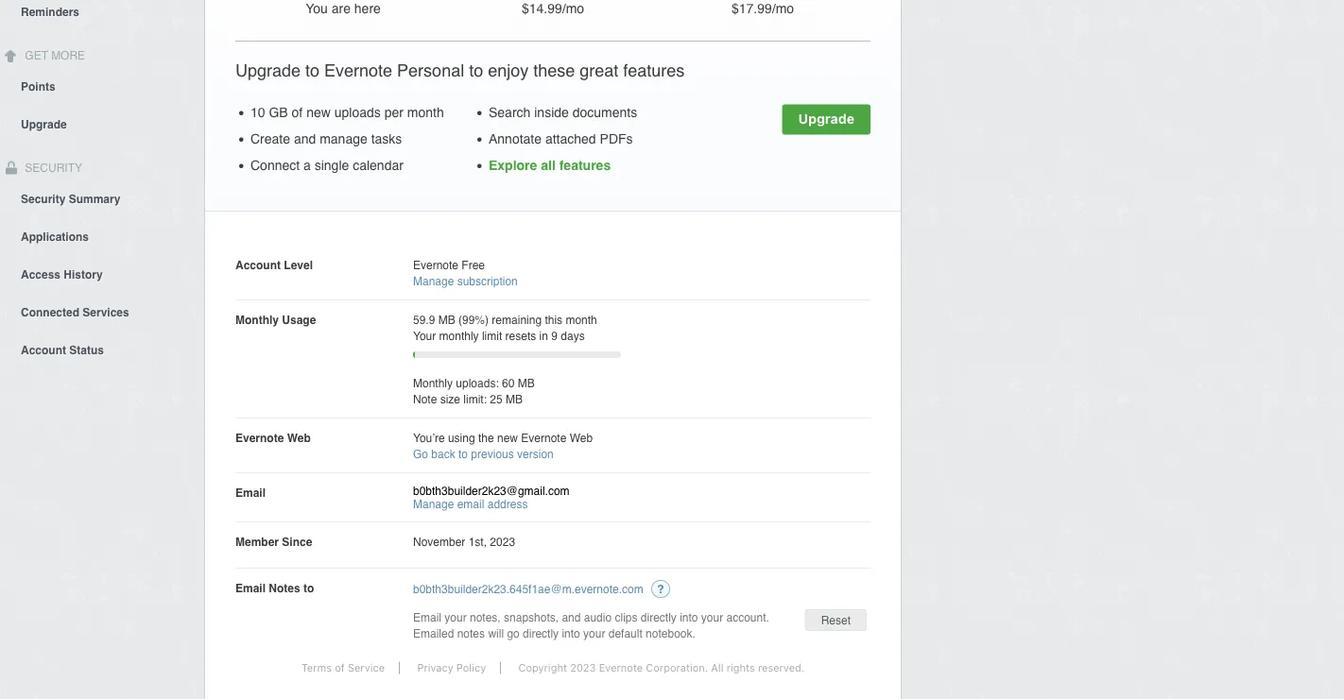 Task type: locate. For each thing, give the bounding box(es) containing it.
manage up 59.9
[[413, 275, 454, 288]]

1 mo from the left
[[566, 1, 584, 16]]

email left "notes"
[[235, 582, 266, 595]]

directly down snapshots,
[[523, 627, 559, 640]]

0 horizontal spatial 2023
[[490, 536, 515, 549]]

0 horizontal spatial month
[[407, 105, 444, 120]]

to inside you're using the new evernote web go back to previous version
[[459, 448, 468, 461]]

month right per in the left top of the page
[[407, 105, 444, 120]]

0 horizontal spatial account
[[21, 344, 66, 357]]

evernote inside evernote free manage subscription
[[413, 259, 459, 272]]

email notes to
[[235, 582, 314, 595]]

1 horizontal spatial of
[[335, 662, 345, 675]]

monthly for monthly uploads: 60 mb note size limit: 25 mb
[[413, 377, 453, 390]]

1 manage from the top
[[413, 275, 454, 288]]

1 horizontal spatial upgrade
[[235, 61, 301, 80]]

1 horizontal spatial account
[[235, 259, 281, 272]]

email up member
[[235, 486, 266, 500]]

and inside email your notes, snapshots, and audio clips directly into your account. emailed notes will go directly into your default notebook.
[[562, 611, 581, 624]]

2 web from the left
[[570, 432, 593, 445]]

access
[[21, 268, 61, 281]]

0 vertical spatial email
[[235, 486, 266, 500]]

security up security summary
[[22, 161, 82, 175]]

monthly
[[439, 329, 479, 343]]

security inside security summary link
[[21, 192, 66, 206]]

None submit
[[805, 610, 867, 632]]

connect
[[251, 158, 300, 173]]

november 1st, 2023
[[413, 536, 515, 549]]

account status
[[21, 344, 104, 357]]

1 vertical spatial mb
[[518, 377, 535, 390]]

monthly
[[235, 313, 279, 327], [413, 377, 453, 390]]

email your notes, snapshots, and audio clips directly into your account. emailed notes will go directly into your default notebook.
[[413, 611, 769, 640]]

new inside you're using the new evernote web go back to previous version
[[497, 432, 518, 445]]

explore all features link
[[489, 158, 611, 173]]

and left the audio
[[562, 611, 581, 624]]

1 horizontal spatial web
[[570, 432, 593, 445]]

since
[[282, 536, 312, 549]]

0 vertical spatial 2023
[[490, 536, 515, 549]]

1 horizontal spatial mo
[[776, 1, 794, 16]]

status
[[69, 344, 104, 357]]

account
[[235, 259, 281, 272], [21, 344, 66, 357]]

1 horizontal spatial features
[[623, 61, 685, 80]]

0 vertical spatial manage
[[413, 275, 454, 288]]

0 vertical spatial new
[[306, 105, 331, 120]]

search inside documents
[[489, 105, 637, 120]]

days
[[561, 329, 585, 343]]

to right "notes"
[[303, 582, 314, 595]]

0 vertical spatial account
[[235, 259, 281, 272]]

0 horizontal spatial directly
[[523, 627, 559, 640]]

account left level
[[235, 259, 281, 272]]

$17.99/ mo
[[732, 1, 794, 16]]

mo
[[566, 1, 584, 16], [776, 1, 794, 16]]

web
[[287, 432, 311, 445], [570, 432, 593, 445]]

2 vertical spatial email
[[413, 611, 441, 624]]

0 horizontal spatial upgrade
[[21, 118, 67, 131]]

1 web from the left
[[287, 432, 311, 445]]

1 vertical spatial monthly
[[413, 377, 453, 390]]

email up emailed
[[413, 611, 441, 624]]

0 vertical spatial month
[[407, 105, 444, 120]]

0 horizontal spatial upgrade link
[[0, 105, 204, 142]]

into up notebook.
[[680, 611, 698, 624]]

1 horizontal spatial month
[[566, 313, 597, 327]]

directly up notebook.
[[641, 611, 677, 624]]

1 vertical spatial features
[[559, 158, 611, 173]]

using
[[448, 432, 475, 445]]

you
[[306, 1, 328, 16]]

in
[[539, 329, 548, 343]]

1 horizontal spatial upgrade link
[[782, 104, 871, 135]]

are
[[332, 1, 351, 16]]

your down the audio
[[583, 627, 605, 640]]

default
[[609, 627, 643, 640]]

to down using
[[459, 448, 468, 461]]

email
[[457, 498, 484, 511]]

mb down the 60
[[506, 393, 523, 406]]

personal
[[397, 61, 464, 80]]

0 horizontal spatial your
[[445, 611, 467, 624]]

0 vertical spatial monthly
[[235, 313, 279, 327]]

1 vertical spatial new
[[497, 432, 518, 445]]

1 horizontal spatial monthly
[[413, 377, 453, 390]]

your left account. at the bottom right
[[701, 611, 723, 624]]

email for email notes to
[[235, 582, 266, 595]]

0 vertical spatial directly
[[641, 611, 677, 624]]

of right gb
[[292, 105, 303, 120]]

of
[[292, 105, 303, 120], [335, 662, 345, 675]]

security summary
[[21, 192, 120, 206]]

mo for $14.99/ mo
[[566, 1, 584, 16]]

60
[[502, 377, 515, 390]]

new right the
[[497, 432, 518, 445]]

mb inside 59.9 mb (99%) remaining this month your monthly limit resets in 9 days
[[438, 313, 455, 327]]

1 horizontal spatial 2023
[[570, 662, 596, 675]]

features down attached
[[559, 158, 611, 173]]

month up days on the left top
[[566, 313, 597, 327]]

2 manage from the top
[[413, 498, 454, 511]]

security for security
[[22, 161, 82, 175]]

upgrade for second upgrade link from right
[[798, 111, 855, 126]]

mb right the 60
[[518, 377, 535, 390]]

upgrade link
[[782, 104, 871, 135], [0, 105, 204, 142]]

your up notes
[[445, 611, 467, 624]]

connected
[[21, 306, 79, 319]]

copyright
[[519, 662, 567, 675]]

explore
[[489, 158, 537, 173]]

features
[[623, 61, 685, 80], [559, 158, 611, 173]]

manage subscription link
[[413, 275, 518, 288]]

email
[[235, 486, 266, 500], [235, 582, 266, 595], [413, 611, 441, 624]]

0 horizontal spatial and
[[294, 131, 316, 147]]

1 vertical spatial security
[[21, 192, 66, 206]]

1 vertical spatial of
[[335, 662, 345, 675]]

account for account status
[[21, 344, 66, 357]]

0 horizontal spatial of
[[292, 105, 303, 120]]

monthly left usage
[[235, 313, 279, 327]]

uploads
[[334, 105, 381, 120]]

1 horizontal spatial and
[[562, 611, 581, 624]]

1 vertical spatial manage
[[413, 498, 454, 511]]

email for email
[[235, 486, 266, 500]]

applications link
[[0, 217, 204, 255]]

0 horizontal spatial new
[[306, 105, 331, 120]]

into
[[680, 611, 698, 624], [562, 627, 580, 640]]

2 horizontal spatial upgrade
[[798, 111, 855, 126]]

to
[[305, 61, 320, 80], [469, 61, 483, 80], [459, 448, 468, 461], [303, 582, 314, 595]]

reminders
[[21, 5, 79, 19]]

0 horizontal spatial mo
[[566, 1, 584, 16]]

notes
[[269, 582, 300, 595]]

0 vertical spatial features
[[623, 61, 685, 80]]

explore all features
[[489, 158, 611, 173]]

go back to previous version link
[[413, 448, 554, 461]]

monthly inside monthly uploads: 60 mb note size limit: 25 mb
[[413, 377, 453, 390]]

new
[[306, 105, 331, 120], [497, 432, 518, 445]]

1 horizontal spatial new
[[497, 432, 518, 445]]

manage left email
[[413, 498, 454, 511]]

per
[[384, 105, 404, 120]]

2 horizontal spatial your
[[701, 611, 723, 624]]

connect a single calendar
[[251, 158, 404, 173]]

new up create and manage tasks at the top left
[[306, 105, 331, 120]]

month inside 59.9 mb (99%) remaining this month your monthly limit resets in 9 days
[[566, 313, 597, 327]]

1 vertical spatial account
[[21, 344, 66, 357]]

0 horizontal spatial into
[[562, 627, 580, 640]]

upgrade
[[235, 61, 301, 80], [798, 111, 855, 126], [21, 118, 67, 131]]

2023 right the copyright
[[570, 662, 596, 675]]

0 vertical spatial mb
[[438, 313, 455, 327]]

search
[[489, 105, 531, 120]]

1 horizontal spatial into
[[680, 611, 698, 624]]

these
[[533, 61, 575, 80]]

2023 right 1st,
[[490, 536, 515, 549]]

2 upgrade link from the left
[[0, 105, 204, 142]]

you are here
[[306, 1, 381, 16]]

1st,
[[469, 536, 487, 549]]

policy
[[456, 662, 486, 675]]

monthly usage
[[235, 313, 316, 327]]

2023
[[490, 536, 515, 549], [570, 662, 596, 675]]

and up a
[[294, 131, 316, 147]]

account down the connected
[[21, 344, 66, 357]]

all
[[541, 158, 556, 173]]

address
[[488, 498, 528, 511]]

go
[[507, 627, 520, 640]]

$14.99/ mo
[[522, 1, 584, 16]]

0 horizontal spatial monthly
[[235, 313, 279, 327]]

here
[[354, 1, 381, 16]]

1 vertical spatial and
[[562, 611, 581, 624]]

security for security summary
[[21, 192, 66, 206]]

to up 10 gb of new uploads per month
[[305, 61, 320, 80]]

1 vertical spatial email
[[235, 582, 266, 595]]

features right great
[[623, 61, 685, 80]]

manage inside evernote free manage subscription
[[413, 275, 454, 288]]

2 mo from the left
[[776, 1, 794, 16]]

email inside email your notes, snapshots, and audio clips directly into your account. emailed notes will go directly into your default notebook.
[[413, 611, 441, 624]]

directly
[[641, 611, 677, 624], [523, 627, 559, 640]]

1 vertical spatial month
[[566, 313, 597, 327]]

monthly up note
[[413, 377, 453, 390]]

0 vertical spatial security
[[22, 161, 82, 175]]

1 vertical spatial directly
[[523, 627, 559, 640]]

security up applications
[[21, 192, 66, 206]]

0 horizontal spatial web
[[287, 432, 311, 445]]

service
[[348, 662, 385, 675]]

0 horizontal spatial features
[[559, 158, 611, 173]]

of right terms
[[335, 662, 345, 675]]

member since
[[235, 536, 312, 549]]

into up the copyright
[[562, 627, 580, 640]]

mb up monthly at the left
[[438, 313, 455, 327]]

a
[[303, 158, 311, 173]]



Task type: describe. For each thing, give the bounding box(es) containing it.
new for evernote
[[497, 432, 518, 445]]

remaining
[[492, 313, 542, 327]]

59.9 mb (99%) remaining this month your monthly limit resets in 9 days
[[413, 313, 597, 343]]

1 upgrade link from the left
[[782, 104, 871, 135]]

$14.99/
[[522, 1, 566, 16]]

privacy
[[417, 662, 453, 675]]

0 vertical spatial into
[[680, 611, 698, 624]]

connected services
[[21, 306, 129, 319]]

go
[[413, 448, 428, 461]]

enjoy
[[488, 61, 529, 80]]

monthly uploads: 60 mb note size limit: 25 mb
[[413, 377, 535, 406]]

previous
[[471, 448, 514, 461]]

25
[[490, 393, 503, 406]]

privacy policy link
[[403, 662, 501, 675]]

documents
[[573, 105, 637, 120]]

calendar
[[353, 158, 404, 173]]

corporation.
[[646, 662, 708, 675]]

version
[[517, 448, 554, 461]]

manage inside the b0bth3builder2k23@gmail.com manage email address
[[413, 498, 454, 511]]

security summary link
[[0, 179, 204, 217]]

0 vertical spatial and
[[294, 131, 316, 147]]

rights
[[727, 662, 755, 675]]

you're using the new evernote web go back to previous version
[[413, 432, 593, 461]]

upgrade for upgrade to evernote personal to enjoy these great features
[[235, 61, 301, 80]]

pdfs
[[600, 131, 633, 147]]

b0bth3builder2k23.645f1ae@m.evernote.com
[[413, 583, 643, 596]]

upgrade to evernote personal to enjoy these great features
[[235, 61, 685, 80]]

access history
[[21, 268, 103, 281]]

copyright 2023 evernote corporation. all rights reserved.
[[519, 662, 805, 675]]

applications
[[21, 230, 89, 243]]

points link
[[0, 67, 204, 105]]

mo for $17.99/ mo
[[776, 1, 794, 16]]

2 vertical spatial mb
[[506, 393, 523, 406]]

account status link
[[0, 330, 204, 368]]

great
[[580, 61, 619, 80]]

upgrade for second upgrade link from the left
[[21, 118, 67, 131]]

10 gb of new uploads per month
[[251, 105, 444, 120]]

to left 'enjoy'
[[469, 61, 483, 80]]

?
[[657, 583, 664, 596]]

level
[[284, 259, 313, 272]]

more
[[51, 49, 85, 62]]

get
[[25, 49, 48, 62]]

usage
[[282, 313, 316, 327]]

notes
[[457, 627, 485, 640]]

annotate attached pdfs
[[489, 131, 633, 147]]

new for uploads
[[306, 105, 331, 120]]

evernote inside you're using the new evernote web go back to previous version
[[521, 432, 567, 445]]

monthly for monthly usage
[[235, 313, 279, 327]]

account for account level
[[235, 259, 281, 272]]

1 vertical spatial into
[[562, 627, 580, 640]]

single
[[315, 158, 349, 173]]

(99%)
[[459, 313, 489, 327]]

audio
[[584, 611, 612, 624]]

limit
[[482, 329, 502, 343]]

web inside you're using the new evernote web go back to previous version
[[570, 432, 593, 445]]

account.
[[727, 611, 769, 624]]

manage
[[320, 131, 368, 147]]

the
[[478, 432, 494, 445]]

email for email your notes, snapshots, and audio clips directly into your account. emailed notes will go directly into your default notebook.
[[413, 611, 441, 624]]

create
[[251, 131, 290, 147]]

summary
[[69, 192, 120, 206]]

terms of service link
[[287, 662, 400, 675]]

1 horizontal spatial your
[[583, 627, 605, 640]]

manage email address link
[[413, 498, 528, 511]]

emailed
[[413, 627, 454, 640]]

size
[[440, 393, 460, 406]]

59.9
[[413, 313, 435, 327]]

subscription
[[457, 275, 518, 288]]

tasks
[[371, 131, 402, 147]]

uploads:
[[456, 377, 499, 390]]

b0bth3builder2k23@gmail.com manage email address
[[413, 485, 570, 511]]

services
[[83, 306, 129, 319]]

you're
[[413, 432, 445, 445]]

note
[[413, 393, 437, 406]]

0 vertical spatial of
[[292, 105, 303, 120]]

free
[[462, 259, 485, 272]]

limit:
[[464, 393, 487, 406]]

access history link
[[0, 255, 204, 292]]

b0bth3builder2k23.645f1ae@m.evernote.com link
[[413, 583, 643, 596]]

connected services link
[[0, 292, 204, 330]]

your
[[413, 329, 436, 343]]

points
[[21, 80, 55, 93]]

november
[[413, 536, 465, 549]]

get more
[[22, 49, 85, 62]]

back
[[431, 448, 455, 461]]

1 vertical spatial 2023
[[570, 662, 596, 675]]

history
[[64, 268, 103, 281]]

reminders link
[[0, 0, 204, 30]]

snapshots,
[[504, 611, 559, 624]]

1 horizontal spatial directly
[[641, 611, 677, 624]]

inside
[[534, 105, 569, 120]]

terms
[[301, 662, 332, 675]]

clips
[[615, 611, 638, 624]]

resets
[[505, 329, 536, 343]]



Task type: vqa. For each thing, say whether or not it's contained in the screenshot.
of
yes



